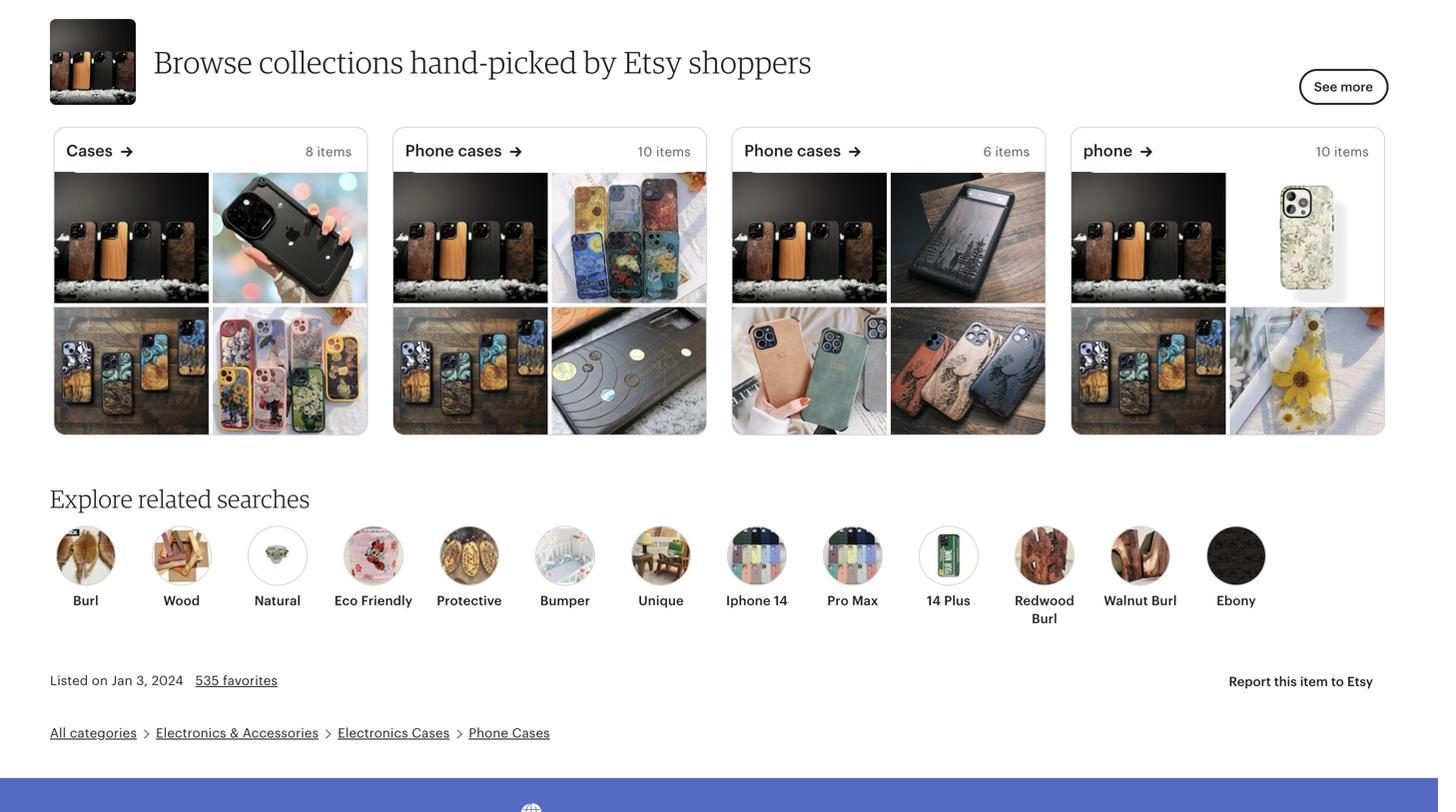 Task type: vqa. For each thing, say whether or not it's contained in the screenshot.
·
no



Task type: describe. For each thing, give the bounding box(es) containing it.
iphone 15 / 14 / 13 / 12, pro, max, plus | wood+resin traveler protective wood case | magsafe | blue, green, teal, b+w, burl on the bottom image for phone cases
[[393, 307, 548, 439]]

iphone
[[726, 593, 771, 608]]

iphone 14
[[726, 593, 788, 608]]

accessories
[[243, 726, 319, 741]]

friendly
[[361, 593, 413, 608]]

ebony link
[[1195, 526, 1279, 610]]

cases for electronics cases
[[412, 726, 450, 741]]

favorites
[[223, 673, 278, 688]]

shockproof armor bumper case for iphone 15 14 13 12 11 pro max xs xr x 7 8 plus se 2020 22 mini best quality highest protection image
[[213, 172, 367, 303]]

all categories link
[[50, 726, 137, 741]]

categories
[[70, 726, 137, 741]]

searches
[[217, 484, 310, 513]]

all
[[50, 726, 66, 741]]

10 for phone cases
[[638, 144, 653, 159]]

pro max
[[827, 593, 879, 608]]

wood burl phone case | protective traveler case with magsafe | walnut burl, redwood burl, ebony, cherry | iphone 15 14 13 12 plus pro max image for personalized suede leather phone case for iphone 15 pro max iphone 14 pro iphone 13 12 / monogram phone cases/ best friend gift idea for her image
[[732, 172, 887, 303]]

wood link
[[140, 526, 224, 610]]

burl for walnut burl
[[1152, 593, 1177, 608]]

vintage green iphone case 15 14 13 12 11 pro max, floral s23 s22 s21 plus ultra case, iphone x xs xr case image
[[1230, 172, 1384, 303]]

see more link
[[1299, 69, 1388, 105]]

burl link
[[44, 526, 128, 610]]

explore related searches
[[50, 484, 310, 513]]

solar system simplicity: nine planets, hand-inlaid wood & mother of pearl case - artisanal cover for iphone, galaxy and pixel image
[[552, 307, 706, 439]]

natural link
[[236, 526, 320, 610]]

phone cases link
[[469, 726, 550, 741]]

electronics for electronics & accessories
[[156, 726, 226, 741]]

3,
[[136, 673, 148, 688]]

report
[[1229, 674, 1271, 689]]

elk and woods, wood case for iphone, samsung galaxy and google pixel phones, personalizable image
[[891, 172, 1045, 303]]

10 for phone
[[1316, 144, 1331, 159]]

items for elk and woods, wood case for iphone, samsung galaxy and google pixel phones, personalizable image
[[995, 144, 1030, 159]]

phone cases
[[469, 726, 550, 741]]

1 horizontal spatial phone
[[469, 726, 509, 741]]

to
[[1331, 674, 1344, 689]]

protective
[[437, 593, 502, 608]]

natural
[[254, 593, 301, 608]]

on
[[92, 673, 108, 688]]

pro max link
[[811, 526, 895, 610]]

burl for redwood burl
[[1032, 611, 1058, 626]]

listed on jan 3, 2024
[[50, 673, 183, 688]]

electronics cases link
[[338, 726, 450, 741]]

etsy inside 'button'
[[1347, 674, 1373, 689]]

handmade pressed dried yellow flower phone case  iphone 14 13 12 11 pro max case iphone 14 plus iphone xr x xs max phone case image
[[1230, 307, 1384, 439]]

phone
[[1084, 142, 1133, 160]]

items for the vintage green iphone case 15 14 13 12 11 pro max, floral s23 s22 s21 plus ultra case, iphone x xs xr case image
[[1334, 144, 1369, 159]]

phone cases for 6 items
[[744, 142, 841, 160]]

phone cases for 10 items
[[405, 142, 502, 160]]

bumper
[[540, 593, 590, 608]]

plus
[[944, 593, 971, 608]]

iphone 15 / 14 / 13 / 12, pro, max, plus | wood+resin traveler protective wood case | magsafe | blue, green, teal, b+w, burl on the bottom image for phone
[[1072, 307, 1226, 439]]

6
[[983, 144, 992, 159]]

explore related searches region
[[38, 484, 1400, 664]]

burl inside burl link
[[73, 593, 99, 608]]

report this item to etsy
[[1229, 674, 1373, 689]]

browse collections hand-picked by etsy shoppers
[[154, 44, 812, 81]]

jan
[[112, 673, 133, 688]]

items for van gogh phone case for iphone 15 14 13 12 11 pro max case iphone 14 plus iphone xs max iphone xr iphone 7 8 14 15 plus se iphone cover case image
[[656, 144, 691, 159]]

2 14 from the left
[[927, 593, 941, 608]]

8 items
[[305, 144, 352, 159]]

electronics for electronics cases
[[338, 726, 408, 741]]

0 horizontal spatial etsy
[[624, 44, 682, 81]]

collections
[[259, 44, 404, 81]]

cases for 6
[[797, 142, 841, 160]]

14 plus
[[927, 593, 971, 608]]

walnut burl link
[[1099, 526, 1183, 610]]

8
[[305, 144, 314, 159]]

redwood burl
[[1015, 593, 1075, 626]]

10 items for phone
[[1316, 144, 1369, 159]]



Task type: locate. For each thing, give the bounding box(es) containing it.
2 horizontal spatial burl
[[1152, 593, 1177, 608]]

1 14 from the left
[[774, 593, 788, 608]]

0 horizontal spatial phone
[[405, 142, 454, 160]]

cases
[[66, 142, 113, 160], [412, 726, 450, 741], [512, 726, 550, 741]]

burl right walnut
[[1152, 593, 1177, 608]]

10 items for phone cases
[[638, 144, 691, 159]]

burl
[[73, 593, 99, 608], [1152, 593, 1177, 608], [1032, 611, 1058, 626]]

0 horizontal spatial cases
[[458, 142, 502, 160]]

1 horizontal spatial iphone 15 / 14 / 13 / 12, pro, max, plus | wood+resin traveler protective wood case | magsafe | blue, green, teal, b+w, burl on the bottom image
[[393, 307, 548, 439]]

electronics cases
[[338, 726, 450, 741]]

bumper link
[[523, 526, 607, 610]]

cases for 10
[[458, 142, 502, 160]]

phone down hand-
[[405, 142, 454, 160]]

2 horizontal spatial phone
[[744, 142, 793, 160]]

van gogh phone case for iphone 15 14 13 12 11 pro max case iphone 14 plus iphone xs max iphone xr iphone 7 8 14 15 plus se iphone cover case image
[[552, 172, 706, 303]]

0 horizontal spatial burl
[[73, 593, 99, 608]]

items up van gogh phone case for iphone 15 14 13 12 11 pro max case iphone 14 plus iphone xs max iphone xr iphone 7 8 14 15 plus se iphone cover case image
[[656, 144, 691, 159]]

items right 6
[[995, 144, 1030, 159]]

eco
[[334, 593, 358, 608]]

burl up on
[[73, 593, 99, 608]]

1 horizontal spatial cases
[[797, 142, 841, 160]]

1 iphone 15 / 14 / 13 / 12, pro, max, plus | wood+resin traveler protective wood case | magsafe | blue, green, teal, b+w, burl on the bottom image from the left
[[54, 307, 209, 439]]

2 10 items from the left
[[1316, 144, 1369, 159]]

phone
[[405, 142, 454, 160], [744, 142, 793, 160], [469, 726, 509, 741]]

2 horizontal spatial iphone 15 / 14 / 13 / 12, pro, max, plus | wood+resin traveler protective wood case | magsafe | blue, green, teal, b+w, burl on the bottom image
[[1072, 307, 1226, 439]]

1 horizontal spatial 10
[[1316, 144, 1331, 159]]

items for "shockproof armor bumper case for iphone 15 14 13 12 11 pro max xs xr x 7 8 plus se 2020 22 mini best quality highest protection" image
[[317, 144, 352, 159]]

10
[[638, 144, 653, 159], [1316, 144, 1331, 159]]

1 phone cases from the left
[[405, 142, 502, 160]]

3 items from the left
[[995, 144, 1030, 159]]

by
[[584, 44, 617, 81]]

&
[[230, 726, 239, 741]]

item
[[1300, 674, 1328, 689]]

wood
[[163, 593, 200, 608]]

cases
[[458, 142, 502, 160], [797, 142, 841, 160]]

unique link
[[619, 526, 703, 610]]

personalized suede leather phone case for iphone 15 pro max iphone 14 pro iphone 13 12 / monogram phone cases/ best friend gift idea for her image
[[732, 307, 887, 439]]

ebony
[[1217, 593, 1256, 608]]

535 favorites
[[195, 673, 278, 688]]

6 items
[[983, 144, 1030, 159]]

unique
[[639, 593, 684, 608]]

electronics & accessories
[[156, 726, 319, 741]]

items right 8
[[317, 144, 352, 159]]

2 10 from the left
[[1316, 144, 1331, 159]]

1 horizontal spatial etsy
[[1347, 674, 1373, 689]]

the great wave off kanagawa, wood case for iphone, samsung and google pixel, personalizable image
[[891, 307, 1045, 439]]

phone cases down hand-
[[405, 142, 502, 160]]

1 horizontal spatial burl
[[1032, 611, 1058, 626]]

more
[[1341, 79, 1373, 94]]

all categories
[[50, 726, 137, 741]]

etsy right by
[[624, 44, 682, 81]]

phone down shoppers at the top
[[744, 142, 793, 160]]

2 cases from the left
[[797, 142, 841, 160]]

iphone 14 link
[[715, 526, 799, 610]]

wood burl phone case | protective traveler case with magsafe | walnut burl, redwood burl, ebony, cherry | iphone 15 14 13 12 plus pro max image for "iphone 15 / 14 / 13 / 12, pro, max, plus | wood+resin traveler protective wood case | magsafe | blue, green, teal, b+w, burl on the bottom" image associated with cases
[[54, 172, 209, 303]]

eco friendly
[[334, 593, 413, 608]]

1 horizontal spatial electronics
[[338, 726, 408, 741]]

2 items from the left
[[656, 144, 691, 159]]

electronics & accessories link
[[156, 726, 319, 741]]

4 items from the left
[[1334, 144, 1369, 159]]

electronics
[[156, 726, 226, 741], [338, 726, 408, 741]]

iphone 15 / 14 / 13 / 12, pro, max, plus | wood+resin traveler protective wood case | magsafe | blue, green, teal, b+w, burl on the bottom image for cases
[[54, 307, 209, 439]]

listed
[[50, 673, 88, 688]]

10 items up van gogh phone case for iphone 15 14 13 12 11 pro max case iphone 14 plus iphone xs max iphone xr iphone 7 8 14 15 plus se iphone cover case image
[[638, 144, 691, 159]]

535
[[195, 673, 219, 688]]

eco friendly link
[[332, 526, 416, 610]]

phone for 10 items
[[405, 142, 454, 160]]

van gogh and monet phone case for iphone 15 14 13 12 11 pro max case iphone x xr xs max case iphone 7 8 14 15 plus iphone se phone case image
[[213, 307, 367, 439]]

1 wood burl phone case | protective traveler case with magsafe | walnut burl, redwood burl, ebony, cherry | iphone 15 14 13 12 plus pro max image from the left
[[54, 172, 209, 303]]

2 wood burl phone case | protective traveler case with magsafe | walnut burl, redwood burl, ebony, cherry | iphone 15 14 13 12 plus pro max image from the left
[[393, 172, 548, 303]]

10 up van gogh phone case for iphone 15 14 13 12 11 pro max case iphone 14 plus iphone xs max iphone xr iphone 7 8 14 15 plus se iphone cover case image
[[638, 144, 653, 159]]

etsy
[[624, 44, 682, 81], [1347, 674, 1373, 689]]

items
[[317, 144, 352, 159], [656, 144, 691, 159], [995, 144, 1030, 159], [1334, 144, 1369, 159]]

0 horizontal spatial 10 items
[[638, 144, 691, 159]]

items down more
[[1334, 144, 1369, 159]]

2 horizontal spatial cases
[[512, 726, 550, 741]]

related
[[138, 484, 212, 513]]

burl inside walnut burl link
[[1152, 593, 1177, 608]]

0 horizontal spatial 10
[[638, 144, 653, 159]]

2024
[[152, 673, 183, 688]]

0 horizontal spatial iphone 15 / 14 / 13 / 12, pro, max, plus | wood+resin traveler protective wood case | magsafe | blue, green, teal, b+w, burl on the bottom image
[[54, 307, 209, 439]]

electronics right accessories
[[338, 726, 408, 741]]

1 vertical spatial etsy
[[1347, 674, 1373, 689]]

14 right iphone
[[774, 593, 788, 608]]

0 horizontal spatial 14
[[774, 593, 788, 608]]

3 iphone 15 / 14 / 13 / 12, pro, max, plus | wood+resin traveler protective wood case | magsafe | blue, green, teal, b+w, burl on the bottom image from the left
[[1072, 307, 1226, 439]]

0 horizontal spatial electronics
[[156, 726, 226, 741]]

14
[[774, 593, 788, 608], [927, 593, 941, 608]]

0 horizontal spatial phone cases
[[405, 142, 502, 160]]

walnut
[[1104, 593, 1148, 608]]

10 down see
[[1316, 144, 1331, 159]]

1 10 from the left
[[638, 144, 653, 159]]

2 electronics from the left
[[338, 726, 408, 741]]

1 10 items from the left
[[638, 144, 691, 159]]

cases for phone cases
[[512, 726, 550, 741]]

protective link
[[428, 526, 511, 610]]

redwood burl link
[[1003, 526, 1087, 628]]

3 wood burl phone case | protective traveler case with magsafe | walnut burl, redwood burl, ebony, cherry | iphone 15 14 13 12 plus pro max image from the left
[[732, 172, 887, 303]]

1 horizontal spatial 14
[[927, 593, 941, 608]]

report this item to etsy button
[[1214, 664, 1388, 700]]

browse
[[154, 44, 253, 81]]

2 iphone 15 / 14 / 13 / 12, pro, max, plus | wood+resin traveler protective wood case | magsafe | blue, green, teal, b+w, burl on the bottom image from the left
[[393, 307, 548, 439]]

phone right the electronics cases link
[[469, 726, 509, 741]]

14 left 'plus'
[[927, 593, 941, 608]]

electronics left & at the left of the page
[[156, 726, 226, 741]]

535 favorites link
[[195, 673, 278, 688]]

wood burl phone case | protective traveler case with magsafe | walnut burl, redwood burl, ebony, cherry | iphone 15 14 13 12 plus pro max image for phone "iphone 15 / 14 / 13 / 12, pro, max, plus | wood+resin traveler protective wood case | magsafe | blue, green, teal, b+w, burl on the bottom" image
[[1072, 172, 1226, 303]]

14 plus link
[[907, 526, 991, 610]]

shoppers
[[689, 44, 812, 81]]

iphone 15 / 14 / 13 / 12, pro, max, plus | wood+resin traveler protective wood case | magsafe | blue, green, teal, b+w, burl on the bottom image
[[54, 307, 209, 439], [393, 307, 548, 439], [1072, 307, 1226, 439]]

burl down redwood
[[1032, 611, 1058, 626]]

wood burl phone case | protective traveler case with magsafe | walnut burl, redwood burl, ebony, cherry | iphone 15 14 13 12 plus pro max image for phone cases "iphone 15 / 14 / 13 / 12, pro, max, plus | wood+resin traveler protective wood case | magsafe | blue, green, teal, b+w, burl on the bottom" image
[[393, 172, 548, 303]]

0 horizontal spatial cases
[[66, 142, 113, 160]]

1 horizontal spatial cases
[[412, 726, 450, 741]]

phone cases
[[405, 142, 502, 160], [744, 142, 841, 160]]

redwood
[[1015, 593, 1075, 608]]

1 items from the left
[[317, 144, 352, 159]]

4 wood burl phone case | protective traveler case with magsafe | walnut burl, redwood burl, ebony, cherry | iphone 15 14 13 12 plus pro max image from the left
[[1072, 172, 1226, 303]]

phone for 6 items
[[744, 142, 793, 160]]

wood burl phone case | protective traveler case with magsafe | walnut burl, redwood burl, ebony, cherry | iphone 15 14 13 12 plus pro max image
[[54, 172, 209, 303], [393, 172, 548, 303], [732, 172, 887, 303], [1072, 172, 1226, 303]]

walnut burl
[[1104, 593, 1177, 608]]

burl inside redwood burl
[[1032, 611, 1058, 626]]

explore
[[50, 484, 133, 513]]

hand-
[[410, 44, 488, 81]]

this
[[1274, 674, 1297, 689]]

10 items down see more link
[[1316, 144, 1369, 159]]

etsy right to
[[1347, 674, 1373, 689]]

10 items
[[638, 144, 691, 159], [1316, 144, 1369, 159]]

0 vertical spatial etsy
[[624, 44, 682, 81]]

2 phone cases from the left
[[744, 142, 841, 160]]

pro
[[827, 593, 849, 608]]

1 cases from the left
[[458, 142, 502, 160]]

phone cases down shoppers at the top
[[744, 142, 841, 160]]

1 horizontal spatial 10 items
[[1316, 144, 1369, 159]]

1 horizontal spatial phone cases
[[744, 142, 841, 160]]

see
[[1314, 79, 1338, 94]]

max
[[852, 593, 879, 608]]

see more
[[1314, 79, 1373, 94]]

1 electronics from the left
[[156, 726, 226, 741]]

picked
[[488, 44, 578, 81]]



